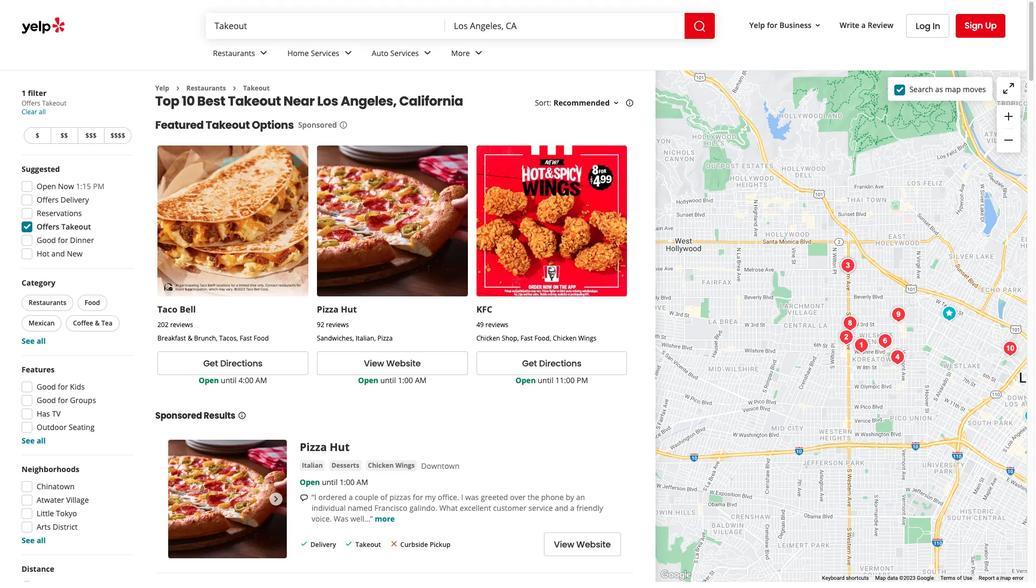 Task type: locate. For each thing, give the bounding box(es) containing it.
0 horizontal spatial 1:00
[[340, 477, 355, 488]]

chicken
[[477, 334, 500, 343], [553, 334, 577, 343], [368, 461, 394, 470]]

0 horizontal spatial directions
[[220, 357, 263, 370]]

shortcuts
[[846, 575, 869, 581]]

chicken up couple
[[368, 461, 394, 470]]

couple
[[355, 492, 379, 503]]

1 vertical spatial map
[[1001, 575, 1011, 581]]

0 horizontal spatial 24 chevron down v2 image
[[257, 47, 270, 60]]

delivery right 16 checkmark v2 icon
[[311, 540, 336, 549]]

chd mandu la image
[[874, 330, 896, 352]]

1:00
[[398, 375, 413, 386], [340, 477, 355, 488]]

0 vertical spatial hut
[[341, 304, 357, 316]]

1 horizontal spatial reviews
[[326, 320, 349, 330]]

0 horizontal spatial delivery
[[61, 195, 89, 205]]

auto services
[[372, 48, 419, 58]]

16 info v2 image right recommended dropdown button
[[626, 99, 634, 107]]

0 vertical spatial good
[[37, 235, 56, 245]]

see all button for good for kids
[[22, 436, 46, 446]]

fast left food,
[[521, 334, 533, 343]]

1:15
[[76, 181, 91, 191]]

see all button down outdoor
[[22, 436, 46, 446]]

None field
[[215, 20, 437, 32], [454, 20, 676, 32]]

16 chevron right v2 image for takeout
[[230, 84, 239, 93]]

1 vertical spatial view
[[554, 539, 574, 551]]

restaurants inside business categories element
[[213, 48, 255, 58]]

2 get directions from the left
[[522, 357, 582, 370]]

for up galindo.
[[413, 492, 423, 503]]

map
[[945, 84, 961, 94], [1001, 575, 1011, 581]]

16 info v2 image right results at the left bottom
[[238, 412, 246, 420]]

view website link down italian, in the left bottom of the page
[[317, 352, 468, 375]]

2 24 chevron down v2 image from the left
[[421, 47, 434, 60]]

get directions link
[[157, 352, 308, 375], [477, 352, 627, 375]]

delivery inside group
[[61, 195, 89, 205]]

more
[[375, 514, 395, 524]]

get directions link down "tacos,"
[[157, 352, 308, 375]]

3 see from the top
[[22, 536, 35, 546]]

chicken right food,
[[553, 334, 577, 343]]

view website link
[[317, 352, 468, 375], [544, 533, 621, 557]]

clear all link
[[22, 107, 46, 116]]

and inside group
[[51, 249, 65, 259]]

0 horizontal spatial website
[[386, 357, 421, 370]]

chicken down 49
[[477, 334, 500, 343]]

open down suggested
[[37, 181, 56, 191]]

& left tea
[[95, 319, 100, 328]]

a down the by
[[570, 503, 575, 514]]

0 horizontal spatial 16 info v2 image
[[238, 412, 246, 420]]

write a review
[[840, 20, 894, 30]]

see all down outdoor
[[22, 436, 46, 446]]

offers
[[22, 99, 40, 108], [37, 195, 59, 205], [37, 222, 59, 232]]

202
[[157, 320, 169, 330]]

reviews down 'taco bell' link
[[170, 320, 193, 330]]

delivery
[[61, 195, 89, 205], [311, 540, 336, 549]]

food
[[85, 298, 100, 307], [254, 334, 269, 343]]

1 horizontal spatial sponsored
[[298, 120, 337, 130]]

pizza for pizza hut 92 reviews sandwiches, italian, pizza
[[317, 304, 339, 316]]

pizza hut link up 92
[[317, 304, 357, 316]]

restaurants up mexican
[[29, 298, 66, 307]]

0 horizontal spatial am
[[256, 375, 267, 386]]

open until 1:00 am down italian, in the left bottom of the page
[[358, 375, 427, 386]]

a right write
[[862, 20, 866, 30]]

0 horizontal spatial sponsored
[[155, 410, 202, 422]]

by
[[566, 492, 574, 503]]

rice chicken image
[[887, 346, 908, 368]]

directions up 4:00
[[220, 357, 263, 370]]

get down brunch,
[[203, 357, 218, 370]]

None search field
[[206, 13, 717, 39]]

chicken wings link
[[366, 461, 417, 471]]

group
[[997, 105, 1021, 153], [18, 164, 134, 263], [19, 278, 134, 347], [18, 365, 134, 447], [18, 464, 134, 546]]

atwater
[[37, 495, 64, 505]]

hut up the sandwiches, in the left of the page
[[341, 304, 357, 316]]

an
[[576, 492, 585, 503]]

0 vertical spatial map
[[945, 84, 961, 94]]

offers down filter
[[22, 99, 40, 108]]

view website down italian, in the left bottom of the page
[[364, 357, 421, 370]]

0 horizontal spatial yelp
[[155, 84, 169, 93]]

hut
[[341, 304, 357, 316], [330, 440, 350, 455]]

google image
[[658, 568, 694, 582]]

for for groups
[[58, 395, 68, 406]]

as
[[936, 84, 943, 94]]

reviews up the sandwiches, in the left of the page
[[326, 320, 349, 330]]

desserts
[[332, 461, 359, 470]]

16 chevron right v2 image right yelp link on the left top of page
[[174, 84, 182, 93]]

pizza right italian, in the left bottom of the page
[[378, 334, 393, 343]]

2 directions from the left
[[539, 357, 582, 370]]

offers inside 1 filter offers takeout clear all
[[22, 99, 40, 108]]

yelp link
[[155, 84, 169, 93]]

0 vertical spatial see all button
[[22, 336, 46, 346]]

hot and new
[[37, 249, 83, 259]]

map for error
[[1001, 575, 1011, 581]]

2 see all from the top
[[22, 436, 46, 446]]

food inside button
[[85, 298, 100, 307]]

dinner
[[70, 235, 94, 245]]

features
[[22, 365, 55, 375]]

2 reviews from the left
[[326, 320, 349, 330]]

for for kids
[[58, 382, 68, 392]]

see up distance
[[22, 536, 35, 546]]

data
[[888, 575, 898, 581]]

0 vertical spatial 16 chevron down v2 image
[[814, 21, 823, 30]]

1 none field from the left
[[215, 20, 437, 32]]

16 info v2 image
[[626, 99, 634, 107], [238, 412, 246, 420]]

and down the by
[[555, 503, 568, 514]]

auto services link
[[363, 39, 443, 70]]

1 vertical spatial see all button
[[22, 436, 46, 446]]

"i ordered a couple of pizzas for my office. i was greeted over the phone by an individual named francisco galindo. what excellent customer service and a friendly voice. was well…"
[[312, 492, 603, 524]]

group containing suggested
[[18, 164, 134, 263]]

for up good for groups
[[58, 382, 68, 392]]

breakfast
[[157, 334, 186, 343]]

see all down mexican button
[[22, 336, 46, 346]]

2 vertical spatial see
[[22, 536, 35, 546]]

0 horizontal spatial fast
[[240, 334, 252, 343]]

0 vertical spatial view website link
[[317, 352, 468, 375]]

group containing neighborhoods
[[18, 464, 134, 546]]

Find text field
[[215, 20, 437, 32]]

pizza hut image
[[168, 440, 287, 559]]

directions up 11:00
[[539, 357, 582, 370]]

hut up the desserts
[[330, 440, 350, 455]]

all for category
[[37, 336, 46, 346]]

1 horizontal spatial &
[[188, 334, 193, 343]]

restaurants up takeout link
[[213, 48, 255, 58]]

1 vertical spatial restaurants
[[187, 84, 226, 93]]

pizza up italian
[[300, 440, 327, 455]]

restaurants right the top
[[187, 84, 226, 93]]

reviews right 49
[[486, 320, 509, 330]]

takeout inside 1 filter offers takeout clear all
[[42, 99, 66, 108]]

wings right food,
[[578, 334, 597, 343]]

open for pizza hut
[[358, 375, 378, 386]]

$$$$ button
[[104, 127, 132, 144]]

0 vertical spatial see
[[22, 336, 35, 346]]

food right "tacos,"
[[254, 334, 269, 343]]

3 see all button from the top
[[22, 536, 46, 546]]

1 directions from the left
[[220, 357, 263, 370]]

all right clear
[[39, 107, 46, 116]]

atwater village
[[37, 495, 89, 505]]

view for the leftmost view website link
[[364, 357, 384, 370]]

0 vertical spatial yelp
[[750, 20, 765, 30]]

pizza up 92
[[317, 304, 339, 316]]

2 horizontal spatial am
[[415, 375, 427, 386]]

of up the 'francisco'
[[381, 492, 388, 503]]

1 horizontal spatial services
[[390, 48, 419, 58]]

0 vertical spatial see all
[[22, 336, 46, 346]]

open until 1:00 am up ordered
[[300, 477, 368, 488]]

1 vertical spatial pm
[[577, 375, 588, 386]]

2 vertical spatial see all button
[[22, 536, 46, 546]]

2 vertical spatial offers
[[37, 222, 59, 232]]

1 get from the left
[[203, 357, 218, 370]]

1 horizontal spatial chicken
[[477, 334, 500, 343]]

error
[[1013, 575, 1024, 581]]

arts
[[37, 522, 51, 532]]

0 horizontal spatial get directions link
[[157, 352, 308, 375]]

zoom in image
[[1003, 110, 1015, 123]]

fast right "tacos,"
[[240, 334, 252, 343]]

good for dinner
[[37, 235, 94, 245]]

taco bell image
[[939, 303, 960, 324]]

16 checkmark v2 image
[[345, 540, 353, 549]]

see for chinatown
[[22, 536, 35, 546]]

0 horizontal spatial food
[[85, 298, 100, 307]]

get directions up open until 4:00 am
[[203, 357, 263, 370]]

has
[[37, 409, 50, 419]]

map right "as"
[[945, 84, 961, 94]]

yelp inside button
[[750, 20, 765, 30]]

all down mexican button
[[37, 336, 46, 346]]

1 vertical spatial see all
[[22, 436, 46, 446]]

16 chevron right v2 image for restaurants
[[174, 84, 182, 93]]

0 horizontal spatial 16 chevron right v2 image
[[174, 84, 182, 93]]

of left use
[[957, 575, 962, 581]]

0 vertical spatial delivery
[[61, 195, 89, 205]]

pizza hut link up italian
[[300, 440, 350, 455]]

2 services from the left
[[390, 48, 419, 58]]

mexican button
[[22, 315, 62, 332]]

24 chevron down v2 image inside auto services link
[[421, 47, 434, 60]]

website for the bottom view website link
[[577, 539, 611, 551]]

3 reviews from the left
[[486, 320, 509, 330]]

pm inside group
[[93, 181, 104, 191]]

none field near
[[454, 20, 676, 32]]

0 vertical spatial and
[[51, 249, 65, 259]]

restaurants link right the top
[[187, 84, 226, 93]]

map
[[876, 575, 886, 581]]

view website down friendly
[[554, 539, 611, 551]]

get up open until 11:00 pm
[[522, 357, 537, 370]]

1 filter offers takeout clear all
[[22, 88, 66, 116]]

for for business
[[767, 20, 778, 30]]

get for 49
[[522, 357, 537, 370]]

1 24 chevron down v2 image from the left
[[257, 47, 270, 60]]

reviews inside taco bell 202 reviews breakfast & brunch, tacos, fast food
[[170, 320, 193, 330]]

for inside button
[[767, 20, 778, 30]]

0 vertical spatial sponsored
[[298, 120, 337, 130]]

0 vertical spatial pm
[[93, 181, 104, 191]]

until for 49
[[538, 375, 554, 386]]

sponsored left results at the left bottom
[[155, 410, 202, 422]]

24 chevron down v2 image for auto services
[[421, 47, 434, 60]]

view down italian, in the left bottom of the page
[[364, 357, 384, 370]]

0 vertical spatial view
[[364, 357, 384, 370]]

sponsored down top 10 best takeout near los angeles, california at the top left of page
[[298, 120, 337, 130]]

italian,
[[356, 334, 376, 343]]

of
[[381, 492, 388, 503], [957, 575, 962, 581]]

see all button
[[22, 336, 46, 346], [22, 436, 46, 446], [22, 536, 46, 546]]

1 vertical spatial good
[[37, 382, 56, 392]]

see all down arts
[[22, 536, 46, 546]]

view down the by
[[554, 539, 574, 551]]

pm for open until 11:00 pm
[[577, 375, 588, 386]]

offers up reservations on the left top of the page
[[37, 195, 59, 205]]

restaurants button
[[22, 295, 73, 311]]

get directions link down food,
[[477, 352, 627, 375]]

see up neighborhoods
[[22, 436, 35, 446]]

keyboard shortcuts
[[822, 575, 869, 581]]

none field up home services link
[[215, 20, 437, 32]]

1 horizontal spatial 16 chevron right v2 image
[[230, 84, 239, 93]]

24 chevron down v2 image
[[257, 47, 270, 60], [421, 47, 434, 60], [472, 47, 485, 60]]

food up coffee & tea
[[85, 298, 100, 307]]

1 reviews from the left
[[170, 320, 193, 330]]

good down features
[[37, 382, 56, 392]]

reviews for get
[[170, 320, 193, 330]]

pm right '1:15'
[[93, 181, 104, 191]]

pizza hut image
[[1021, 405, 1035, 427]]

wings inside button
[[396, 461, 415, 470]]

& inside button
[[95, 319, 100, 328]]

1 16 chevron right v2 image from the left
[[174, 84, 182, 93]]

1 horizontal spatial and
[[555, 503, 568, 514]]

offers down reservations on the left top of the page
[[37, 222, 59, 232]]

for down offers takeout at the left top
[[58, 235, 68, 245]]

kids
[[70, 382, 85, 392]]

abuelita's birria & mexican food image
[[837, 255, 859, 276]]

2 horizontal spatial 24 chevron down v2 image
[[472, 47, 485, 60]]

get directions
[[203, 357, 263, 370], [522, 357, 582, 370]]

more link
[[443, 39, 494, 70]]

chicken wings button
[[366, 461, 417, 471]]

0 horizontal spatial map
[[945, 84, 961, 94]]

0 vertical spatial website
[[386, 357, 421, 370]]

1 vertical spatial see
[[22, 436, 35, 446]]

see all button down mexican button
[[22, 336, 46, 346]]

reviews inside pizza hut 92 reviews sandwiches, italian, pizza
[[326, 320, 349, 330]]

rikas peruvian cuisine image
[[888, 304, 909, 325]]

restaurants link up takeout link
[[204, 39, 279, 70]]

a
[[862, 20, 866, 30], [349, 492, 353, 503], [570, 503, 575, 514], [996, 575, 999, 581]]

0 horizontal spatial view
[[364, 357, 384, 370]]

1 good from the top
[[37, 235, 56, 245]]

1 horizontal spatial delivery
[[311, 540, 336, 549]]

2 good from the top
[[37, 382, 56, 392]]

friendly
[[577, 503, 603, 514]]

open down italian, in the left bottom of the page
[[358, 375, 378, 386]]

expand map image
[[1003, 82, 1015, 95]]

a up named
[[349, 492, 353, 503]]

delivery down open now 1:15 pm
[[61, 195, 89, 205]]

1 horizontal spatial am
[[357, 477, 368, 488]]

get directions up open until 11:00 pm
[[522, 357, 582, 370]]

0 horizontal spatial services
[[311, 48, 340, 58]]

1 horizontal spatial directions
[[539, 357, 582, 370]]

1 vertical spatial sponsored
[[155, 410, 202, 422]]

wings up pizzas
[[396, 461, 415, 470]]

&
[[95, 319, 100, 328], [188, 334, 193, 343]]

search image
[[694, 20, 706, 33]]

open for kfc
[[516, 375, 536, 386]]

best
[[197, 92, 225, 110]]

a inside write a review link
[[862, 20, 866, 30]]

pm right 11:00
[[577, 375, 588, 386]]

2 horizontal spatial reviews
[[486, 320, 509, 330]]

1 vertical spatial of
[[957, 575, 962, 581]]

see down mexican button
[[22, 336, 35, 346]]

kfc 49 reviews chicken shop, fast food, chicken wings
[[477, 304, 597, 343]]

0 vertical spatial food
[[85, 298, 100, 307]]

service
[[529, 503, 553, 514]]

good up hot
[[37, 235, 56, 245]]

92
[[317, 320, 324, 330]]

downtown
[[421, 461, 460, 471]]

district
[[53, 522, 78, 532]]

1 get directions link from the left
[[157, 352, 308, 375]]

pizzas
[[390, 492, 411, 503]]

none field up business categories element
[[454, 20, 676, 32]]

0 horizontal spatial wings
[[396, 461, 415, 470]]

fast inside kfc 49 reviews chicken shop, fast food, chicken wings
[[521, 334, 533, 343]]

0 vertical spatial 16 info v2 image
[[626, 99, 634, 107]]

good up has tv
[[37, 395, 56, 406]]

0 horizontal spatial none field
[[215, 20, 437, 32]]

24 chevron down v2 image inside more link
[[472, 47, 485, 60]]

0 vertical spatial of
[[381, 492, 388, 503]]

1
[[22, 88, 26, 98]]

24 chevron down v2 image left home
[[257, 47, 270, 60]]

get directions link for 49
[[477, 352, 627, 375]]

for left 'business'
[[767, 20, 778, 30]]

1 horizontal spatial 16 chevron down v2 image
[[814, 21, 823, 30]]

and right hot
[[51, 249, 65, 259]]

seating
[[69, 422, 95, 433]]

open until 1:00 am
[[358, 375, 427, 386], [300, 477, 368, 488]]

all inside 1 filter offers takeout clear all
[[39, 107, 46, 116]]

$$$ button
[[77, 127, 104, 144]]

food button
[[78, 295, 107, 311]]

outdoor seating
[[37, 422, 95, 433]]

& left brunch,
[[188, 334, 193, 343]]

0 horizontal spatial pm
[[93, 181, 104, 191]]

hut inside pizza hut 92 reviews sandwiches, italian, pizza
[[341, 304, 357, 316]]

3 see all from the top
[[22, 536, 46, 546]]

yelp left 'business'
[[750, 20, 765, 30]]

2 get directions link from the left
[[477, 352, 627, 375]]

0 vertical spatial open until 1:00 am
[[358, 375, 427, 386]]

reviews inside kfc 49 reviews chicken shop, fast food, chicken wings
[[486, 320, 509, 330]]

1 horizontal spatial get
[[522, 357, 537, 370]]

fast inside taco bell 202 reviews breakfast & brunch, tacos, fast food
[[240, 334, 252, 343]]

2 see all button from the top
[[22, 436, 46, 446]]

offers for offers delivery
[[37, 195, 59, 205]]

1 vertical spatial view website
[[554, 539, 611, 551]]

1 vertical spatial &
[[188, 334, 193, 343]]

report a map error link
[[979, 575, 1024, 581]]

1 horizontal spatial map
[[1001, 575, 1011, 581]]

0 horizontal spatial of
[[381, 492, 388, 503]]

all down outdoor
[[37, 436, 46, 446]]

1 vertical spatial view website link
[[544, 533, 621, 557]]

1 horizontal spatial none field
[[454, 20, 676, 32]]

what
[[439, 503, 458, 514]]

all down arts
[[37, 536, 46, 546]]

1 vertical spatial wings
[[396, 461, 415, 470]]

recommended
[[554, 98, 610, 108]]

16 chevron down v2 image right recommended
[[612, 99, 621, 107]]

0 vertical spatial pizza
[[317, 304, 339, 316]]

1 horizontal spatial fast
[[521, 334, 533, 343]]

sponsored for sponsored results
[[155, 410, 202, 422]]

2 horizontal spatial chicken
[[553, 334, 577, 343]]

16 chevron down v2 image
[[814, 21, 823, 30], [612, 99, 621, 107]]

italian link
[[300, 461, 325, 471]]

report
[[979, 575, 995, 581]]

2 get from the left
[[522, 357, 537, 370]]

1 vertical spatial 1:00
[[340, 477, 355, 488]]

24 chevron down v2 image right auto services
[[421, 47, 434, 60]]

and inside "i ordered a couple of pizzas for my office. i was greeted over the phone by an individual named francisco galindo. what excellent customer service and a friendly voice. was well…"
[[555, 503, 568, 514]]

hut for pizza hut 92 reviews sandwiches, italian, pizza
[[341, 304, 357, 316]]

services left 24 chevron down v2 icon
[[311, 48, 340, 58]]

& inside taco bell 202 reviews breakfast & brunch, tacos, fast food
[[188, 334, 193, 343]]

get directions link for bell
[[157, 352, 308, 375]]

1 horizontal spatial food
[[254, 334, 269, 343]]

1 horizontal spatial 24 chevron down v2 image
[[421, 47, 434, 60]]

1 horizontal spatial get directions link
[[477, 352, 627, 375]]

good
[[37, 235, 56, 245], [37, 382, 56, 392], [37, 395, 56, 406]]

2 see from the top
[[22, 436, 35, 446]]

24 chevron down v2 image right more
[[472, 47, 485, 60]]

open up results at the left bottom
[[199, 375, 219, 386]]

2 fast from the left
[[521, 334, 533, 343]]

map left error
[[1001, 575, 1011, 581]]

all for neighborhoods
[[37, 536, 46, 546]]

0 vertical spatial 1:00
[[398, 375, 413, 386]]

1 horizontal spatial get directions
[[522, 357, 582, 370]]

website
[[386, 357, 421, 370], [577, 539, 611, 551]]

pizza
[[317, 304, 339, 316], [378, 334, 393, 343], [300, 440, 327, 455]]

16 chevron down v2 image inside recommended dropdown button
[[612, 99, 621, 107]]

get
[[203, 357, 218, 370], [522, 357, 537, 370]]

0 vertical spatial offers
[[22, 99, 40, 108]]

1 fast from the left
[[240, 334, 252, 343]]

16 chevron down v2 image inside yelp for business button
[[814, 21, 823, 30]]

sign up link
[[956, 14, 1006, 38]]

16 speech v2 image
[[300, 494, 308, 503]]

Near text field
[[454, 20, 676, 32]]

0 horizontal spatial view website link
[[317, 352, 468, 375]]

open left 11:00
[[516, 375, 536, 386]]

view website
[[364, 357, 421, 370], [554, 539, 611, 551]]

over
[[510, 492, 526, 503]]

view website link down friendly
[[544, 533, 621, 557]]

services for auto services
[[390, 48, 419, 58]]

24 chevron down v2 image
[[342, 47, 355, 60]]

1 vertical spatial and
[[555, 503, 568, 514]]

0 horizontal spatial &
[[95, 319, 100, 328]]

1 get directions from the left
[[203, 357, 263, 370]]

2 16 chevron right v2 image from the left
[[230, 84, 239, 93]]

1 see from the top
[[22, 336, 35, 346]]

reviews for view
[[326, 320, 349, 330]]

top
[[155, 92, 179, 110]]

for down good for kids on the left bottom of the page
[[58, 395, 68, 406]]

0 horizontal spatial view website
[[364, 357, 421, 370]]

1 vertical spatial 16 info v2 image
[[238, 412, 246, 420]]

1 horizontal spatial view website link
[[544, 533, 621, 557]]

2 none field from the left
[[454, 20, 676, 32]]

16 chevron down v2 image right 'business'
[[814, 21, 823, 30]]

3 24 chevron down v2 image from the left
[[472, 47, 485, 60]]

services right auto
[[390, 48, 419, 58]]

1 vertical spatial restaurants link
[[187, 84, 226, 93]]

1 services from the left
[[311, 48, 340, 58]]

see all button down arts
[[22, 536, 46, 546]]

16 close v2 image
[[390, 540, 398, 549]]

3 good from the top
[[37, 395, 56, 406]]

$ button
[[24, 127, 51, 144]]

16 chevron right v2 image
[[174, 84, 182, 93], [230, 84, 239, 93]]

1 horizontal spatial yelp
[[750, 20, 765, 30]]

0 vertical spatial view website
[[364, 357, 421, 370]]

1 horizontal spatial wings
[[578, 334, 597, 343]]



Task type: vqa. For each thing, say whether or not it's contained in the screenshot.


Task type: describe. For each thing, give the bounding box(es) containing it.
chicken inside button
[[368, 461, 394, 470]]

was
[[334, 514, 349, 524]]

mexican
[[29, 319, 55, 328]]

1 vertical spatial pizza hut link
[[300, 440, 350, 455]]

galindo.
[[410, 503, 438, 514]]

tip's house image
[[836, 327, 857, 348]]

little tokyo
[[37, 509, 77, 519]]

little
[[37, 509, 54, 519]]

kfc
[[477, 304, 493, 316]]

taco
[[157, 304, 177, 316]]

restaurants inside 'button'
[[29, 298, 66, 307]]

wings inside kfc 49 reviews chicken shop, fast food, chicken wings
[[578, 334, 597, 343]]

francisco
[[374, 503, 408, 514]]

log in link
[[907, 14, 950, 38]]

11:00
[[556, 375, 575, 386]]

write
[[840, 20, 860, 30]]

next image
[[270, 493, 283, 506]]

seoul sausage company image
[[1000, 338, 1021, 359]]

none field find
[[215, 20, 437, 32]]

0 vertical spatial pizza hut link
[[317, 304, 357, 316]]

business categories element
[[204, 39, 1006, 70]]

sign
[[965, 19, 983, 32]]

16 checkmark v2 image
[[300, 540, 308, 549]]

24 chevron down v2 image for more
[[472, 47, 485, 60]]

coffee & tea
[[73, 319, 113, 328]]

food,
[[535, 334, 551, 343]]

more link
[[375, 514, 395, 524]]

group containing category
[[19, 278, 134, 347]]

1 horizontal spatial of
[[957, 575, 962, 581]]

24 chevron down v2 image for restaurants
[[257, 47, 270, 60]]

in
[[933, 20, 941, 32]]

los
[[317, 92, 338, 110]]

for for dinner
[[58, 235, 68, 245]]

options
[[252, 118, 294, 133]]

good for groups
[[37, 395, 96, 406]]

49
[[477, 320, 484, 330]]

hut for pizza hut
[[330, 440, 350, 455]]

results
[[204, 410, 235, 422]]

sponsored for sponsored
[[298, 120, 337, 130]]

italian
[[302, 461, 323, 470]]

zoom out image
[[1003, 134, 1015, 147]]

chinatown
[[37, 482, 75, 492]]

am for directions
[[256, 375, 267, 386]]

ordered
[[318, 492, 347, 503]]

takeout link
[[243, 84, 270, 93]]

terms of use link
[[941, 575, 973, 581]]

california
[[399, 92, 463, 110]]

coffee & tea button
[[66, 315, 120, 332]]

food inside taco bell 202 reviews breakfast & brunch, tacos, fast food
[[254, 334, 269, 343]]

am for website
[[415, 375, 427, 386]]

1 vertical spatial open until 1:00 am
[[300, 477, 368, 488]]

arts district
[[37, 522, 78, 532]]

offers delivery
[[37, 195, 89, 205]]

category
[[22, 278, 55, 288]]

view website for the leftmost view website link
[[364, 357, 421, 370]]

open until 11:00 pm
[[516, 375, 588, 386]]

group containing features
[[18, 365, 134, 447]]

1 see all button from the top
[[22, 336, 46, 346]]

open now 1:15 pm
[[37, 181, 104, 191]]

until for bell
[[221, 375, 237, 386]]

the
[[528, 492, 539, 503]]

map for moves
[[945, 84, 961, 94]]

directions for taco bell
[[220, 357, 263, 370]]

i
[[461, 492, 463, 503]]

curbside pickup
[[400, 540, 451, 549]]

chicken wings
[[368, 461, 415, 470]]

view for the bottom view website link
[[554, 539, 574, 551]]

get directions for 49
[[522, 357, 582, 370]]

cooking mom image
[[851, 335, 872, 356]]

report a map error
[[979, 575, 1024, 581]]

pm for open now 1:15 pm
[[93, 181, 104, 191]]

good for good for groups
[[37, 395, 56, 406]]

of inside "i ordered a couple of pizzas for my office. i was greeted over the phone by an individual named francisco galindo. what excellent customer service and a friendly voice. was well…"
[[381, 492, 388, 503]]

greeted
[[481, 492, 508, 503]]

business
[[780, 20, 812, 30]]

takeout inside group
[[61, 222, 91, 232]]

desserts link
[[329, 461, 362, 471]]

gengis khan image
[[837, 255, 859, 276]]

sort:
[[535, 98, 551, 108]]

a right report
[[996, 575, 999, 581]]

$$
[[61, 131, 68, 140]]

up
[[986, 19, 997, 32]]

filter
[[28, 88, 47, 98]]

1 horizontal spatial 16 info v2 image
[[626, 99, 634, 107]]

get directions for bell
[[203, 357, 263, 370]]

for inside "i ordered a couple of pizzas for my office. i was greeted over the phone by an individual named francisco galindo. what excellent customer service and a friendly voice. was well…"
[[413, 492, 423, 503]]

website for the leftmost view website link
[[386, 357, 421, 370]]

offers for offers takeout
[[37, 222, 59, 232]]

good for good for kids
[[37, 382, 56, 392]]

search as map moves
[[910, 84, 986, 94]]

see all for chinatown
[[22, 536, 46, 546]]

all for features
[[37, 436, 46, 446]]

pizza hut
[[300, 440, 350, 455]]

angeles,
[[341, 92, 397, 110]]

16 chevron down v2 image for yelp for business
[[814, 21, 823, 30]]

now
[[58, 181, 74, 191]]

groups
[[70, 395, 96, 406]]

pizza for pizza hut
[[300, 440, 327, 455]]

log in
[[916, 20, 941, 32]]

services for home services
[[311, 48, 340, 58]]

slideshow element
[[168, 440, 287, 559]]

kfc link
[[477, 304, 493, 316]]

map data ©2023 google
[[876, 575, 934, 581]]

bell
[[180, 304, 196, 316]]

yelp for yelp link on the left top of page
[[155, 84, 169, 93]]

1 horizontal spatial 1:00
[[398, 375, 413, 386]]

get for bell
[[203, 357, 218, 370]]

directions for kfc
[[539, 357, 582, 370]]

curbside
[[400, 540, 428, 549]]

tv
[[52, 409, 61, 419]]

see for good for kids
[[22, 436, 35, 446]]

0 vertical spatial restaurants link
[[204, 39, 279, 70]]

1 vertical spatial pizza
[[378, 334, 393, 343]]

coffee
[[73, 319, 93, 328]]

1 vertical spatial delivery
[[311, 540, 336, 549]]

previous image
[[173, 493, 186, 506]]

map region
[[599, 0, 1035, 582]]

sponsored results
[[155, 410, 235, 422]]

yelp for yelp for business
[[750, 20, 765, 30]]

individual
[[312, 503, 346, 514]]

$$ button
[[51, 127, 77, 144]]

16 info v2 image
[[339, 121, 348, 130]]

suggested
[[22, 164, 60, 174]]

open for taco bell
[[199, 375, 219, 386]]

$
[[36, 131, 39, 140]]

good for good for dinner
[[37, 235, 56, 245]]

home
[[288, 48, 309, 58]]

home services link
[[279, 39, 363, 70]]

1 see all from the top
[[22, 336, 46, 346]]

italian button
[[300, 461, 325, 471]]

google
[[917, 575, 934, 581]]

sign up
[[965, 19, 997, 32]]

4:00
[[239, 375, 254, 386]]

review
[[868, 20, 894, 30]]

taco bell 202 reviews breakfast & brunch, tacos, fast food
[[157, 304, 269, 343]]

yelp for business
[[750, 20, 812, 30]]

distance
[[22, 564, 54, 574]]

open inside group
[[37, 181, 56, 191]]

see all for good for kids
[[22, 436, 46, 446]]

the kimbap image
[[839, 313, 861, 334]]

shop,
[[502, 334, 519, 343]]

view website for the bottom view website link
[[554, 539, 611, 551]]

until for hut
[[380, 375, 396, 386]]

featured
[[155, 118, 204, 133]]

search
[[910, 84, 934, 94]]

yelp for business button
[[745, 15, 827, 35]]

customer
[[493, 503, 527, 514]]

open up the "i
[[300, 477, 320, 488]]

auto
[[372, 48, 389, 58]]

16 chevron down v2 image for recommended
[[612, 99, 621, 107]]

$$$
[[86, 131, 97, 140]]

distance option group
[[18, 564, 134, 582]]

tacos,
[[219, 334, 238, 343]]

featured takeout options
[[155, 118, 294, 133]]

see all button for chinatown
[[22, 536, 46, 546]]



